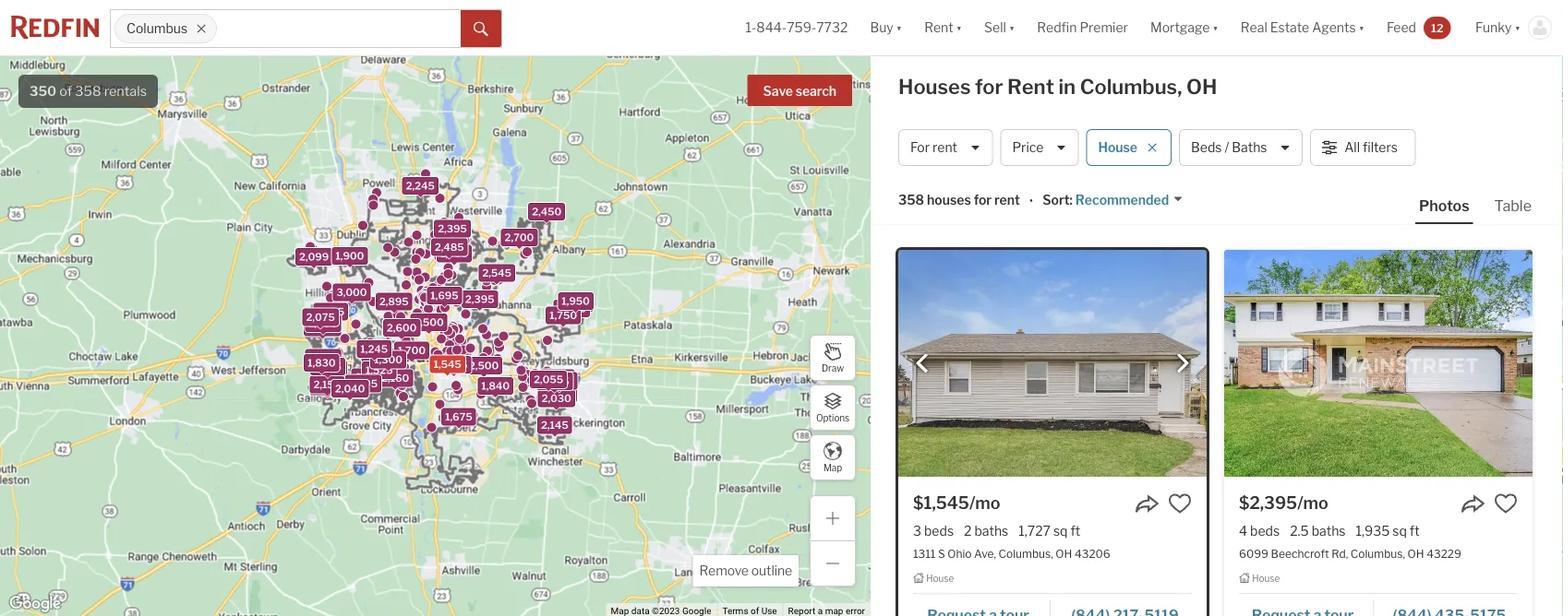 Task type: describe. For each thing, give the bounding box(es) containing it.
sq for $1,545 /mo
[[1054, 524, 1068, 539]]

options
[[816, 413, 850, 424]]

my
[[808, 122, 826, 138]]

sell ▾
[[985, 20, 1015, 35]]

photo of 6099 beechcroft rd, columbus, oh 43229 image
[[1225, 250, 1533, 477]]

table
[[1495, 197, 1532, 215]]

2,000
[[307, 322, 338, 334]]

2,100
[[543, 373, 571, 385]]

funky
[[1476, 20, 1512, 35]]

3,000
[[337, 287, 367, 299]]

sell ▾ button
[[985, 0, 1015, 55]]

2 horizontal spatial columbus,
[[1351, 547, 1406, 561]]

7732
[[817, 20, 848, 35]]

beds for $1,545
[[924, 524, 954, 539]]

beechcroft
[[1271, 547, 1330, 561]]

1,675
[[445, 411, 473, 423]]

0 horizontal spatial 2,040
[[335, 383, 365, 395]]

rent ▾ button
[[925, 0, 962, 55]]

houses
[[927, 192, 971, 208]]

/mo for $2,395
[[1298, 493, 1329, 513]]

2,255
[[561, 297, 590, 309]]

townhomes for rent link
[[576, 207, 760, 238]]

how much rent can i afford? link
[[760, 176, 973, 207]]

1,795
[[441, 248, 468, 260]]

houses for rent
[[598, 153, 691, 169]]

house for $1,545 /mo
[[926, 574, 954, 585]]

1,395
[[440, 359, 468, 371]]

for rent button
[[899, 129, 993, 166]]

4
[[1239, 524, 1248, 539]]

townhomes
[[598, 215, 672, 230]]

draw
[[822, 363, 844, 374]]

4 beds
[[1239, 524, 1280, 539]]

mortgage
[[1151, 20, 1210, 35]]

43206
[[1075, 547, 1111, 561]]

1311
[[913, 547, 936, 561]]

renter guide link
[[760, 238, 973, 269]]

2,160
[[382, 373, 409, 385]]

all
[[1345, 140, 1360, 156]]

1311 s ohio ave, columbus, oh 43206
[[913, 547, 1111, 561]]

favorite button checkbox
[[1494, 492, 1518, 516]]

renter
[[782, 246, 824, 261]]

1,727 sq ft
[[1019, 524, 1081, 539]]

remove outline button
[[693, 556, 799, 587]]

favorite button image
[[1494, 492, 1518, 516]]

houses for rent link
[[576, 145, 760, 176]]

house inside house button
[[1099, 140, 1138, 156]]

buy ▾
[[870, 20, 902, 35]]

2,055
[[534, 374, 563, 386]]

ohio
[[948, 547, 972, 561]]

1-
[[746, 20, 757, 35]]

save search button
[[748, 75, 852, 106]]

2,330
[[557, 303, 587, 315]]

350
[[30, 83, 57, 99]]

rent for how much rent can i afford?
[[849, 184, 874, 199]]

price
[[1013, 140, 1044, 156]]

columbus for columbus searches
[[598, 81, 669, 99]]

s
[[938, 547, 945, 561]]

houses for houses for rent
[[598, 153, 644, 169]]

rental resources
[[782, 81, 906, 99]]

1 horizontal spatial 2,095
[[540, 376, 569, 388]]

google image
[[5, 593, 66, 617]]

1-844-759-7732 link
[[746, 20, 848, 35]]

apartments for rent link
[[576, 115, 760, 145]]

▾ for rent ▾
[[956, 20, 962, 35]]

resources
[[831, 81, 906, 99]]

buy ▾ button
[[859, 0, 914, 55]]

remove columbus image
[[196, 23, 207, 34]]

$2,395
[[1239, 493, 1298, 513]]

rental market tracker link
[[760, 145, 973, 176]]

baths for $2,395 /mo
[[1312, 524, 1346, 539]]

dialog containing columbus
[[576, 55, 973, 280]]

outline
[[752, 564, 792, 580]]

rent for houses for rent
[[667, 153, 691, 169]]

sort :
[[1043, 192, 1073, 208]]

for right "home"
[[866, 122, 883, 138]]

1,727
[[1019, 524, 1051, 539]]

$1,545 /mo
[[913, 493, 1001, 513]]

map
[[824, 463, 842, 474]]

redfin premier
[[1037, 20, 1129, 35]]

draw button
[[810, 335, 856, 381]]

rent inside rent ▾ dropdown button
[[925, 20, 954, 35]]

much
[[813, 184, 846, 199]]

renter guide
[[782, 246, 860, 261]]

next button image
[[1174, 355, 1192, 373]]

mortgage ▾ button
[[1151, 0, 1219, 55]]

sq for $2,395 /mo
[[1393, 524, 1407, 539]]

1 vertical spatial i
[[827, 215, 831, 230]]

1,700
[[398, 345, 426, 357]]

redfin
[[1037, 20, 1077, 35]]

guide
[[826, 246, 860, 261]]

759-
[[787, 20, 817, 35]]

should i rent or buy?
[[782, 215, 905, 230]]

table button
[[1491, 196, 1536, 223]]

0 vertical spatial 2,500
[[414, 317, 444, 329]]

1,830
[[308, 358, 336, 370]]

apartments for rent
[[598, 122, 718, 138]]

photos
[[1419, 197, 1470, 215]]

1,840
[[482, 380, 510, 392]]

oh for 1311 s ohio ave, columbus, oh 43206
[[1056, 547, 1073, 561]]

1 vertical spatial 2,395
[[465, 294, 495, 306]]

5 ▾ from the left
[[1359, 20, 1365, 35]]

columbus, for in
[[1080, 74, 1183, 99]]

•
[[1030, 194, 1034, 209]]

for for apartments for rent
[[674, 122, 691, 138]]

sell ▾ button
[[973, 0, 1026, 55]]

12
[[1431, 21, 1444, 34]]

rent for apartments for rent
[[694, 122, 718, 138]]

mortgage ▾
[[1151, 20, 1219, 35]]

premier
[[1080, 20, 1129, 35]]

how
[[782, 184, 810, 199]]

afford?
[[908, 184, 951, 199]]

844-
[[757, 20, 787, 35]]

save search
[[763, 84, 837, 99]]

rental for rental resources
[[782, 81, 828, 99]]



Task type: locate. For each thing, give the bounding box(es) containing it.
buy?
[[877, 215, 905, 230]]

1 horizontal spatial houses
[[899, 74, 971, 99]]

i right the should
[[827, 215, 831, 230]]

2,500 up 1,840
[[469, 360, 499, 372]]

1 vertical spatial rental
[[782, 153, 821, 169]]

1 ▾ from the left
[[896, 20, 902, 35]]

dialog
[[576, 55, 973, 280]]

oh down 1,727 sq ft
[[1056, 547, 1073, 561]]

1 horizontal spatial 358
[[899, 192, 925, 208]]

0 horizontal spatial house
[[926, 574, 954, 585]]

▾ right funky
[[1515, 20, 1521, 35]]

▾ for buy ▾
[[896, 20, 902, 35]]

houses
[[899, 74, 971, 99], [598, 153, 644, 169]]

1 horizontal spatial 2,040
[[544, 388, 573, 400]]

0 horizontal spatial 2,145
[[313, 381, 341, 393]]

1,950
[[562, 295, 590, 307]]

columbus,
[[1080, 74, 1183, 99], [999, 547, 1054, 561], [1351, 547, 1406, 561]]

rent left can on the top of the page
[[849, 184, 874, 199]]

2 ▾ from the left
[[956, 20, 962, 35]]

house down 6099
[[1252, 574, 1280, 585]]

358 inside 358 houses for rent •
[[899, 192, 925, 208]]

rent for townhomes for rent
[[695, 215, 720, 230]]

oh up beds
[[1187, 74, 1218, 99]]

favorite button checkbox
[[1168, 492, 1192, 516]]

recommended button
[[1073, 192, 1184, 209]]

1 ft from the left
[[1071, 524, 1081, 539]]

0 vertical spatial columbus
[[127, 21, 188, 36]]

columbus, down 1,935
[[1351, 547, 1406, 561]]

0 horizontal spatial ft
[[1071, 524, 1081, 539]]

for right houses
[[974, 192, 992, 208]]

should
[[782, 215, 824, 230]]

0 horizontal spatial columbus,
[[999, 547, 1054, 561]]

save
[[763, 84, 793, 99]]

1 vertical spatial 2,500
[[469, 360, 499, 372]]

rent for condos for rent
[[668, 184, 692, 199]]

1 vertical spatial columbus
[[598, 81, 669, 99]]

2,030
[[542, 393, 571, 405]]

2,145 down the 1,860
[[313, 381, 341, 393]]

rent down searches
[[694, 122, 718, 138]]

ft
[[1071, 524, 1081, 539], [1410, 524, 1420, 539]]

1 horizontal spatial i
[[901, 184, 905, 199]]

beds / baths
[[1191, 140, 1268, 156]]

1 horizontal spatial oh
[[1187, 74, 1218, 99]]

2
[[964, 524, 972, 539]]

43229
[[1427, 547, 1462, 561]]

2,895
[[379, 296, 409, 308]]

ave,
[[974, 547, 996, 561]]

ft for $2,395 /mo
[[1410, 524, 1420, 539]]

1 horizontal spatial ft
[[1410, 524, 1420, 539]]

for up townhomes for rent
[[648, 184, 665, 199]]

▾ right agents
[[1359, 20, 1365, 35]]

1-844-759-7732
[[746, 20, 848, 35]]

map region
[[0, 0, 923, 617]]

filters
[[1363, 140, 1398, 156]]

0 vertical spatial houses
[[899, 74, 971, 99]]

2,395 up 2,485
[[438, 223, 467, 235]]

1 /mo from the left
[[970, 493, 1001, 513]]

real
[[1241, 20, 1268, 35]]

0 horizontal spatial baths
[[975, 524, 1009, 539]]

2,075
[[306, 312, 335, 324]]

1,400
[[309, 318, 338, 330]]

6099 beechcroft rd, columbus, oh 43229
[[1239, 547, 1462, 561]]

▾ for funky ▾
[[1515, 20, 1521, 35]]

house left remove house image
[[1099, 140, 1138, 156]]

rental market tracker
[[782, 153, 914, 169]]

for for condos for rent
[[648, 184, 665, 199]]

all filters button
[[1311, 129, 1416, 166]]

1 horizontal spatial 2,500
[[469, 360, 499, 372]]

house down s
[[926, 574, 954, 585]]

▾ right mortgage
[[1213, 20, 1219, 35]]

feed
[[1387, 20, 1417, 35]]

▾ right 'buy'
[[896, 20, 902, 35]]

columbus searches
[[598, 81, 738, 99]]

submit search image
[[474, 22, 489, 37]]

2 horizontal spatial oh
[[1408, 547, 1425, 561]]

None search field
[[217, 10, 461, 47]]

0 horizontal spatial 358
[[75, 83, 101, 99]]

columbus left the remove columbus icon
[[127, 21, 188, 36]]

2.5
[[1290, 524, 1309, 539]]

for down condos for rent link
[[675, 215, 692, 230]]

▾ for sell ▾
[[1009, 20, 1015, 35]]

1 baths from the left
[[975, 524, 1009, 539]]

list
[[782, 122, 805, 138]]

1 horizontal spatial columbus
[[598, 81, 669, 99]]

columbus, for ave,
[[999, 547, 1054, 561]]

columbus for columbus
[[127, 21, 188, 36]]

ft for $1,545 /mo
[[1071, 524, 1081, 539]]

0 horizontal spatial beds
[[924, 524, 954, 539]]

1 sq from the left
[[1054, 524, 1068, 539]]

ft up 43206 at the right of page
[[1071, 524, 1081, 539]]

2,145 down "2,030"
[[541, 420, 569, 432]]

▾ for mortgage ▾
[[1213, 20, 1219, 35]]

houses inside dialog
[[598, 153, 644, 169]]

/mo for $1,545
[[970, 493, 1001, 513]]

rd,
[[1332, 547, 1349, 561]]

rent down apartments for rent link
[[667, 153, 691, 169]]

houses down rent ▾ dropdown button
[[899, 74, 971, 99]]

sell
[[985, 20, 1007, 35]]

baths for $1,545 /mo
[[975, 524, 1009, 539]]

buy
[[870, 20, 894, 35]]

2,500 down the 1,695
[[414, 317, 444, 329]]

rent left in at the right top of the page
[[1008, 74, 1055, 99]]

1 vertical spatial 358
[[899, 192, 925, 208]]

beds right 4
[[1251, 524, 1280, 539]]

1 horizontal spatial columbus,
[[1080, 74, 1183, 99]]

beds right 3
[[924, 524, 954, 539]]

1 vertical spatial 2,145
[[541, 420, 569, 432]]

remove house image
[[1147, 142, 1158, 153]]

photos button
[[1416, 196, 1491, 224]]

tracker
[[870, 153, 914, 169]]

baths
[[1232, 140, 1268, 156]]

1 horizontal spatial 2,145
[[541, 420, 569, 432]]

map button
[[810, 435, 856, 481]]

market
[[824, 153, 867, 169]]

0 horizontal spatial columbus
[[127, 21, 188, 36]]

2 rental from the top
[[782, 153, 821, 169]]

3 ▾ from the left
[[1009, 20, 1015, 35]]

columbus up apartments
[[598, 81, 669, 99]]

1,880
[[545, 376, 574, 388]]

recommended
[[1076, 192, 1169, 208]]

2 sq from the left
[[1393, 524, 1407, 539]]

for for houses for rent
[[646, 153, 664, 169]]

for for townhomes for rent
[[675, 215, 692, 230]]

0 vertical spatial 358
[[75, 83, 101, 99]]

/mo up 2.5 baths
[[1298, 493, 1329, 513]]

:
[[1070, 192, 1073, 208]]

0 horizontal spatial 2,095
[[335, 384, 364, 396]]

rent right for
[[933, 140, 958, 156]]

358 right can on the top of the page
[[899, 192, 925, 208]]

sq
[[1054, 524, 1068, 539], [1393, 524, 1407, 539]]

beds for $2,395
[[1251, 524, 1280, 539]]

1,860
[[315, 364, 344, 376]]

searches
[[672, 81, 738, 99]]

photo of 1311 s ohio ave, columbus, oh 43206 image
[[899, 250, 1207, 477]]

remove
[[700, 564, 749, 580]]

for
[[975, 74, 1003, 99], [674, 122, 691, 138], [866, 122, 883, 138], [646, 153, 664, 169], [648, 184, 665, 199], [974, 192, 992, 208], [675, 215, 692, 230]]

1,245
[[361, 344, 388, 356]]

$1,545
[[913, 493, 970, 513]]

6 ▾ from the left
[[1515, 20, 1521, 35]]

2,395
[[438, 223, 467, 235], [465, 294, 495, 306]]

/mo up 2 baths
[[970, 493, 1001, 513]]

rent for should i rent or buy?
[[833, 215, 858, 230]]

can
[[877, 184, 898, 199]]

/
[[1225, 140, 1230, 156]]

houses for houses for rent in columbus, oh
[[899, 74, 971, 99]]

2,095 down the 1,860
[[335, 384, 364, 396]]

for down apartments for rent
[[646, 153, 664, 169]]

house for $2,395 /mo
[[1252, 574, 1280, 585]]

3
[[913, 524, 922, 539]]

2,235
[[309, 352, 338, 364]]

oh for houses for rent in columbus, oh
[[1187, 74, 1218, 99]]

4 ▾ from the left
[[1213, 20, 1219, 35]]

sq right 1,935
[[1393, 524, 1407, 539]]

2 beds from the left
[[1251, 524, 1280, 539]]

2,245
[[406, 180, 435, 192]]

0 vertical spatial 2,395
[[438, 223, 467, 235]]

funky ▾
[[1476, 20, 1521, 35]]

2 baths from the left
[[1312, 524, 1346, 539]]

0 horizontal spatial oh
[[1056, 547, 1073, 561]]

rent
[[925, 20, 954, 35], [1008, 74, 1055, 99]]

rent up for
[[886, 122, 911, 138]]

2,095 up "2,030"
[[540, 376, 569, 388]]

houses for rent in columbus, oh
[[899, 74, 1218, 99]]

2,395 down 2,545
[[465, 294, 495, 306]]

1 horizontal spatial /mo
[[1298, 493, 1329, 513]]

houses up condos
[[598, 153, 644, 169]]

should i rent or buy? link
[[760, 207, 973, 238]]

358
[[75, 83, 101, 99], [899, 192, 925, 208]]

1,750
[[550, 310, 577, 322]]

oh left the 43229
[[1408, 547, 1425, 561]]

1 horizontal spatial baths
[[1312, 524, 1346, 539]]

0 vertical spatial 2,145
[[313, 381, 341, 393]]

rent right buy ▾
[[925, 20, 954, 35]]

2,095
[[540, 376, 569, 388], [335, 384, 364, 396]]

2 horizontal spatial house
[[1252, 574, 1280, 585]]

rent left • in the top of the page
[[995, 192, 1020, 208]]

columbus, down "1,727" at the bottom of page
[[999, 547, 1054, 561]]

0 horizontal spatial 2,500
[[414, 317, 444, 329]]

price button
[[1001, 129, 1079, 166]]

0 horizontal spatial rent
[[925, 20, 954, 35]]

▾ right sell
[[1009, 20, 1015, 35]]

favorite button image
[[1168, 492, 1192, 516]]

baths up rd,
[[1312, 524, 1346, 539]]

1,300
[[374, 354, 403, 366]]

1 vertical spatial rent
[[1008, 74, 1055, 99]]

1 horizontal spatial beds
[[1251, 524, 1280, 539]]

for up houses for rent link at the top of page
[[674, 122, 691, 138]]

all filters
[[1345, 140, 1398, 156]]

rent left or
[[833, 215, 858, 230]]

oh
[[1187, 74, 1218, 99], [1056, 547, 1073, 561], [1408, 547, 1425, 561]]

1 horizontal spatial rent
[[1008, 74, 1055, 99]]

1 horizontal spatial sq
[[1393, 524, 1407, 539]]

1 rental from the top
[[782, 81, 828, 99]]

rental for rental market tracker
[[782, 153, 821, 169]]

redfin premier button
[[1026, 0, 1140, 55]]

2 /mo from the left
[[1298, 493, 1329, 513]]

0 vertical spatial rental
[[782, 81, 828, 99]]

for inside 358 houses for rent •
[[974, 192, 992, 208]]

2,545
[[482, 267, 512, 279]]

rent inside 358 houses for rent •
[[995, 192, 1020, 208]]

for down sell
[[975, 74, 1003, 99]]

baths up the ave,
[[975, 524, 1009, 539]]

for for houses for rent in columbus, oh
[[975, 74, 1003, 99]]

rent inside button
[[933, 140, 958, 156]]

2,040 down the 1,860
[[335, 383, 365, 395]]

ft right 1,935
[[1410, 524, 1420, 539]]

sq right "1,727" at the bottom of page
[[1054, 524, 1068, 539]]

2,040 down the 1,880
[[544, 388, 573, 400]]

▾ left sell
[[956, 20, 962, 35]]

▾
[[896, 20, 902, 35], [956, 20, 962, 35], [1009, 20, 1015, 35], [1213, 20, 1219, 35], [1359, 20, 1365, 35], [1515, 20, 1521, 35]]

i
[[901, 184, 905, 199], [827, 215, 831, 230]]

0 vertical spatial rent
[[925, 20, 954, 35]]

2 ft from the left
[[1410, 524, 1420, 539]]

0 horizontal spatial sq
[[1054, 524, 1068, 539]]

list my home for rent
[[782, 122, 911, 138]]

2,010
[[355, 372, 383, 384]]

in
[[1059, 74, 1076, 99]]

i right can on the top of the page
[[901, 184, 905, 199]]

previous button image
[[913, 355, 932, 373]]

0 horizontal spatial /mo
[[970, 493, 1001, 513]]

0 vertical spatial i
[[901, 184, 905, 199]]

358 right of
[[75, 83, 101, 99]]

1 horizontal spatial house
[[1099, 140, 1138, 156]]

1 vertical spatial houses
[[598, 153, 644, 169]]

rent down condos for rent link
[[695, 215, 720, 230]]

of
[[59, 83, 72, 99]]

condos for rent link
[[576, 176, 760, 207]]

0 horizontal spatial houses
[[598, 153, 644, 169]]

columbus, up house button
[[1080, 74, 1183, 99]]

1 beds from the left
[[924, 524, 954, 539]]

rent down houses for rent link at the top of page
[[668, 184, 692, 199]]

0 horizontal spatial i
[[827, 215, 831, 230]]



Task type: vqa. For each thing, say whether or not it's contained in the screenshot.
Rent in dropdown button
yes



